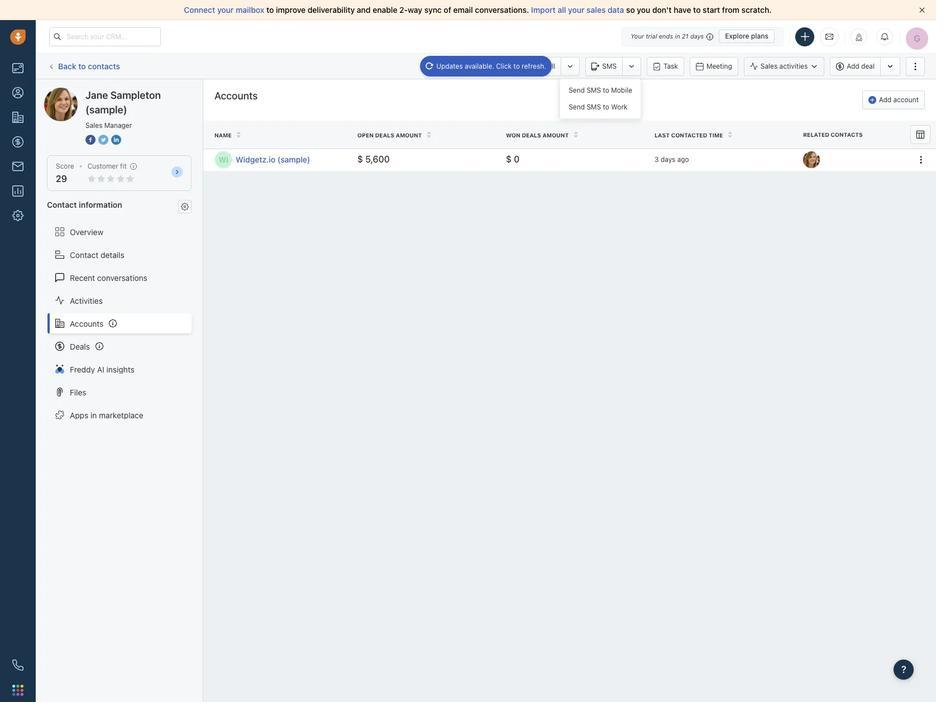 Task type: describe. For each thing, give the bounding box(es) containing it.
and
[[357, 5, 371, 15]]

back to contacts link
[[47, 57, 121, 75]]

call button
[[527, 57, 561, 76]]

freshworks switcher image
[[12, 685, 23, 696]]

phone element
[[7, 654, 29, 676]]

1 horizontal spatial in
[[675, 32, 680, 40]]

ends
[[659, 32, 673, 40]]

29 button
[[56, 174, 67, 184]]

widgetz.io
[[236, 155, 275, 164]]

your trial ends in 21 days
[[631, 32, 704, 40]]

ai
[[97, 364, 104, 374]]

last contacted time
[[655, 132, 723, 138]]

enable
[[373, 5, 397, 15]]

customer fit
[[88, 162, 127, 170]]

deals for open
[[375, 132, 394, 138]]

apps in marketplace
[[70, 410, 143, 420]]

29
[[56, 174, 67, 184]]

what's new image
[[855, 33, 863, 41]]

information
[[79, 200, 122, 210]]

2-
[[399, 5, 408, 15]]

task button
[[647, 57, 684, 76]]

0 vertical spatial days
[[690, 32, 704, 40]]

refresh.
[[522, 62, 546, 70]]

data
[[608, 5, 624, 15]]

connect your mailbox to improve deliverability and enable 2-way sync of email conversations. import all your sales data so you don't have to start from scratch.
[[184, 5, 772, 15]]

to right back
[[78, 61, 86, 71]]

time
[[709, 132, 723, 138]]

explore plans
[[725, 32, 768, 40]]

related contacts
[[803, 131, 863, 138]]

connect
[[184, 5, 215, 15]]

contacted
[[671, 132, 707, 138]]

send sms to mobile
[[569, 86, 632, 94]]

2 your from the left
[[568, 5, 584, 15]]

wi button
[[214, 151, 232, 169]]

jane sampleton (sample)
[[66, 87, 158, 97]]

your
[[631, 32, 644, 40]]

contact for contact details
[[70, 250, 98, 259]]

sms for mobile
[[587, 86, 601, 94]]

explore
[[725, 32, 749, 40]]

0 horizontal spatial in
[[90, 410, 97, 420]]

way
[[408, 5, 422, 15]]

freddy ai insights
[[70, 364, 134, 374]]

mobile
[[611, 86, 632, 94]]

recent
[[70, 273, 95, 282]]

deal
[[861, 62, 875, 70]]

2 vertical spatial (sample)
[[277, 155, 310, 164]]

(sample) for jane sampleton (sample)
[[126, 87, 158, 97]]

add deal
[[847, 62, 875, 70]]

add deal button
[[830, 57, 880, 76]]

open
[[357, 132, 374, 138]]

linkedin circled image
[[111, 134, 121, 146]]

1 vertical spatial contacts
[[831, 131, 863, 138]]

mailbox
[[236, 5, 264, 15]]

don't
[[652, 5, 672, 15]]

email
[[453, 5, 473, 15]]

you
[[637, 5, 650, 15]]

Search your CRM... text field
[[49, 27, 161, 46]]

manager
[[104, 121, 132, 130]]

available.
[[465, 62, 494, 70]]

3 days ago
[[655, 155, 689, 164]]

0 horizontal spatial days
[[661, 155, 675, 164]]

score 29
[[56, 162, 74, 184]]

widgetz.io (sample) link
[[236, 154, 346, 165]]

connect your mailbox link
[[184, 5, 266, 15]]

$ for $ 0
[[506, 154, 512, 164]]

updates
[[436, 62, 463, 70]]

to left start
[[693, 5, 701, 15]]

back
[[58, 61, 76, 71]]

call link
[[527, 57, 561, 76]]

deals
[[70, 342, 90, 351]]

contacts inside back to contacts link
[[88, 61, 120, 71]]

wi
[[219, 155, 228, 164]]

work
[[611, 103, 627, 111]]

score
[[56, 162, 74, 170]]

$ 5,600
[[357, 154, 390, 164]]

5,600
[[365, 154, 390, 164]]

fit
[[120, 162, 127, 170]]

21
[[682, 32, 688, 40]]

send email image
[[825, 32, 833, 41]]

updates available. click to refresh.
[[436, 62, 546, 70]]

sms for work
[[587, 103, 601, 111]]

so
[[626, 5, 635, 15]]

sms button
[[585, 57, 622, 76]]

conversations
[[97, 273, 147, 282]]

sampleton for jane sampleton (sample)
[[86, 87, 124, 97]]

last
[[655, 132, 670, 138]]

updates available. click to refresh. link
[[420, 56, 552, 76]]

customer
[[88, 162, 118, 170]]

apps
[[70, 410, 88, 420]]



Task type: locate. For each thing, give the bounding box(es) containing it.
jane sampleton (sample) sales manager
[[85, 89, 161, 130]]

jane inside jane sampleton (sample) sales manager
[[85, 89, 108, 101]]

meeting
[[706, 62, 732, 70]]

conversations.
[[475, 5, 529, 15]]

sync
[[424, 5, 442, 15]]

details
[[101, 250, 124, 259]]

2 vertical spatial sms
[[587, 103, 601, 111]]

deals right won
[[522, 132, 541, 138]]

sampleton for jane sampleton (sample) sales manager
[[110, 89, 161, 101]]

days right 21 in the right of the page
[[690, 32, 704, 40]]

facebook circled image
[[85, 134, 96, 146]]

to left mobile
[[603, 86, 609, 94]]

1 horizontal spatial amount
[[543, 132, 569, 138]]

your right all at the right
[[568, 5, 584, 15]]

your left mailbox
[[217, 5, 234, 15]]

1 your from the left
[[217, 5, 234, 15]]

2 deals from the left
[[522, 132, 541, 138]]

click
[[496, 62, 512, 70]]

explore plans link
[[719, 30, 775, 43]]

sampleton up manager
[[110, 89, 161, 101]]

0 vertical spatial contact
[[47, 200, 77, 210]]

contact for contact information
[[47, 200, 77, 210]]

$ left 0
[[506, 154, 512, 164]]

0 vertical spatial add
[[847, 62, 859, 70]]

send for send sms to mobile
[[569, 86, 585, 94]]

amount right open
[[396, 132, 422, 138]]

0 horizontal spatial amount
[[396, 132, 422, 138]]

deliverability
[[308, 5, 355, 15]]

twitter circled image
[[98, 134, 108, 146]]

1 horizontal spatial accounts
[[214, 90, 258, 102]]

2 $ from the left
[[506, 154, 512, 164]]

(sample) down jane sampleton (sample)
[[85, 104, 127, 116]]

1 $ from the left
[[357, 154, 363, 164]]

all
[[558, 5, 566, 15]]

$ left 5,600 at the top of the page
[[357, 154, 363, 164]]

1 send from the top
[[569, 86, 585, 94]]

of
[[444, 5, 451, 15]]

add inside add account button
[[879, 96, 891, 104]]

0 vertical spatial contacts
[[88, 61, 120, 71]]

0 horizontal spatial $
[[357, 154, 363, 164]]

contacts up jane sampleton (sample)
[[88, 61, 120, 71]]

recent conversations
[[70, 273, 147, 282]]

1 horizontal spatial sales
[[761, 62, 778, 70]]

have
[[674, 5, 691, 15]]

sms inside button
[[602, 62, 617, 70]]

$ 0
[[506, 154, 519, 164]]

1 horizontal spatial jane
[[85, 89, 108, 101]]

scratch.
[[741, 5, 772, 15]]

sampleton inside jane sampleton (sample) sales manager
[[110, 89, 161, 101]]

1 amount from the left
[[396, 132, 422, 138]]

email button
[[481, 57, 521, 76]]

sms
[[602, 62, 617, 70], [587, 86, 601, 94], [587, 103, 601, 111]]

sampleton down back to contacts at top left
[[86, 87, 124, 97]]

sales
[[587, 5, 606, 15]]

days
[[690, 32, 704, 40], [661, 155, 675, 164]]

contact up the recent
[[70, 250, 98, 259]]

0
[[514, 154, 519, 164]]

mng settings image
[[181, 203, 189, 210]]

0 vertical spatial (sample)
[[126, 87, 158, 97]]

1 horizontal spatial $
[[506, 154, 512, 164]]

add for add account
[[879, 96, 891, 104]]

jane for jane sampleton (sample) sales manager
[[85, 89, 108, 101]]

add account button
[[862, 90, 925, 109]]

add account
[[879, 96, 919, 104]]

widgetz.io (sample)
[[236, 155, 310, 164]]

1 vertical spatial sms
[[587, 86, 601, 94]]

1 vertical spatial (sample)
[[85, 104, 127, 116]]

jane for jane sampleton (sample)
[[66, 87, 84, 97]]

0 vertical spatial sales
[[761, 62, 778, 70]]

jane down back to contacts at top left
[[85, 89, 108, 101]]

won
[[506, 132, 520, 138]]

freddy
[[70, 364, 95, 374]]

send
[[569, 86, 585, 94], [569, 103, 585, 111]]

1 horizontal spatial days
[[690, 32, 704, 40]]

1 horizontal spatial contacts
[[831, 131, 863, 138]]

0 horizontal spatial deals
[[375, 132, 394, 138]]

import
[[531, 5, 556, 15]]

phone image
[[12, 660, 23, 671]]

sms up send sms to mobile
[[602, 62, 617, 70]]

1 horizontal spatial add
[[879, 96, 891, 104]]

send for send sms to work
[[569, 103, 585, 111]]

(sample) for jane sampleton (sample) sales manager
[[85, 104, 127, 116]]

0 horizontal spatial accounts
[[70, 319, 104, 328]]

close image
[[919, 7, 925, 13]]

to left work
[[603, 103, 609, 111]]

$ for $ 5,600
[[357, 154, 363, 164]]

from
[[722, 5, 739, 15]]

add for add deal
[[847, 62, 859, 70]]

1 horizontal spatial deals
[[522, 132, 541, 138]]

sales
[[761, 62, 778, 70], [85, 121, 102, 130]]

deals for won
[[522, 132, 541, 138]]

send down send sms to mobile
[[569, 103, 585, 111]]

accounts
[[214, 90, 258, 102], [70, 319, 104, 328]]

0 vertical spatial accounts
[[214, 90, 258, 102]]

2 amount from the left
[[543, 132, 569, 138]]

sms up send sms to work
[[587, 86, 601, 94]]

to right click
[[513, 62, 520, 70]]

name
[[214, 132, 232, 138]]

1 vertical spatial in
[[90, 410, 97, 420]]

open deals amount
[[357, 132, 422, 138]]

add inside add deal button
[[847, 62, 859, 70]]

0 horizontal spatial sales
[[85, 121, 102, 130]]

contact information
[[47, 200, 122, 210]]

import all your sales data link
[[531, 5, 626, 15]]

jane
[[66, 87, 84, 97], [85, 89, 108, 101]]

sales left activities
[[761, 62, 778, 70]]

accounts up name
[[214, 90, 258, 102]]

overview
[[70, 227, 103, 237]]

1 vertical spatial contact
[[70, 250, 98, 259]]

1 vertical spatial send
[[569, 103, 585, 111]]

0 vertical spatial in
[[675, 32, 680, 40]]

0 vertical spatial send
[[569, 86, 585, 94]]

contact
[[47, 200, 77, 210], [70, 250, 98, 259]]

call
[[543, 62, 555, 70]]

(sample) up manager
[[126, 87, 158, 97]]

1 vertical spatial accounts
[[70, 319, 104, 328]]

back to contacts
[[58, 61, 120, 71]]

plans
[[751, 32, 768, 40]]

1 vertical spatial add
[[879, 96, 891, 104]]

sales up facebook circled image
[[85, 121, 102, 130]]

in right apps
[[90, 410, 97, 420]]

to right mailbox
[[266, 5, 274, 15]]

in left 21 in the right of the page
[[675, 32, 680, 40]]

contact details
[[70, 250, 124, 259]]

sms down send sms to mobile
[[587, 103, 601, 111]]

meeting button
[[690, 57, 738, 76]]

amount right won
[[543, 132, 569, 138]]

add left deal
[[847, 62, 859, 70]]

1 deals from the left
[[375, 132, 394, 138]]

1 vertical spatial days
[[661, 155, 675, 164]]

activities
[[779, 62, 808, 70]]

(sample) inside jane sampleton (sample) sales manager
[[85, 104, 127, 116]]

1 vertical spatial sales
[[85, 121, 102, 130]]

$
[[357, 154, 363, 164], [506, 154, 512, 164]]

won deals amount
[[506, 132, 569, 138]]

0 vertical spatial sms
[[602, 62, 617, 70]]

in
[[675, 32, 680, 40], [90, 410, 97, 420]]

0 horizontal spatial your
[[217, 5, 234, 15]]

add left "account"
[[879, 96, 891, 104]]

(sample) right widgetz.io
[[277, 155, 310, 164]]

improve
[[276, 5, 306, 15]]

task
[[664, 62, 678, 70]]

activities
[[70, 296, 103, 305]]

contacts right related
[[831, 131, 863, 138]]

1 horizontal spatial your
[[568, 5, 584, 15]]

amount for open deals amount
[[396, 132, 422, 138]]

trial
[[646, 32, 657, 40]]

jane down back
[[66, 87, 84, 97]]

marketplace
[[99, 410, 143, 420]]

start
[[703, 5, 720, 15]]

email
[[498, 62, 515, 70]]

0 horizontal spatial jane
[[66, 87, 84, 97]]

contact down 29 button
[[47, 200, 77, 210]]

(sample)
[[126, 87, 158, 97], [85, 104, 127, 116], [277, 155, 310, 164]]

2 send from the top
[[569, 103, 585, 111]]

amount for won deals amount
[[543, 132, 569, 138]]

sales inside jane sampleton (sample) sales manager
[[85, 121, 102, 130]]

send up send sms to work
[[569, 86, 585, 94]]

to
[[266, 5, 274, 15], [693, 5, 701, 15], [78, 61, 86, 71], [513, 62, 520, 70], [603, 86, 609, 94], [603, 103, 609, 111]]

insights
[[106, 364, 134, 374]]

0 horizontal spatial add
[[847, 62, 859, 70]]

sampleton
[[86, 87, 124, 97], [110, 89, 161, 101]]

deals right open
[[375, 132, 394, 138]]

accounts down activities
[[70, 319, 104, 328]]

files
[[70, 387, 86, 397]]

ago
[[677, 155, 689, 164]]

sales activities
[[761, 62, 808, 70]]

0 horizontal spatial contacts
[[88, 61, 120, 71]]

account
[[893, 96, 919, 104]]

days right 3
[[661, 155, 675, 164]]

related
[[803, 131, 829, 138]]

3
[[655, 155, 659, 164]]



Task type: vqa. For each thing, say whether or not it's contained in the screenshot.
deals associated with Won
yes



